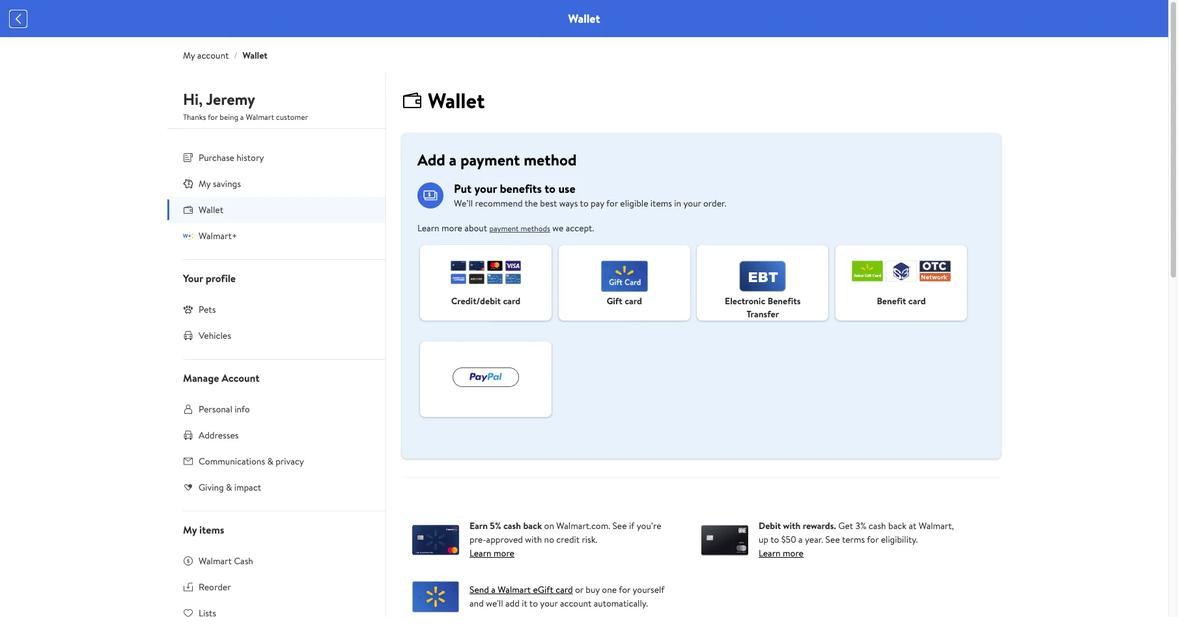 Task type: describe. For each thing, give the bounding box(es) containing it.
my savings link
[[167, 171, 386, 197]]

card for credit/debit card
[[503, 295, 521, 308]]

learn inside get 3% cash back at walmart, up to $50 a year. see terms for eligibility. learn more
[[759, 547, 781, 560]]

benefit card image
[[852, 261, 951, 282]]

payment methods link
[[490, 223, 551, 234]]

recommend
[[475, 197, 523, 210]]

communications & privacy link
[[167, 448, 386, 474]]

pets
[[199, 303, 216, 316]]

info
[[235, 403, 250, 416]]

add
[[418, 149, 446, 171]]

learn inside on walmart.com. see if you're pre-approved with no credit risk. learn more
[[470, 547, 492, 560]]

profile
[[206, 271, 236, 285]]

use
[[559, 181, 576, 197]]

yourself
[[633, 584, 665, 597]]

reorder link
[[167, 574, 386, 600]]

jeremy
[[206, 88, 255, 110]]

buy
[[586, 584, 600, 597]]

a right add at the left top
[[449, 149, 457, 171]]

we'll
[[454, 197, 473, 210]]

put
[[454, 181, 472, 197]]

risk.
[[582, 533, 598, 546]]

card left or
[[556, 584, 573, 597]]

gift card
[[607, 295, 642, 308]]

purchase
[[199, 151, 235, 164]]

on
[[544, 520, 555, 533]]

hi, jeremy link
[[183, 88, 255, 115]]

my items
[[183, 523, 224, 537]]

or buy one for yourself and we'll add it to your account automatically.
[[470, 584, 665, 610]]

learn more link
[[470, 547, 515, 560]]

icon image for my savings
[[183, 178, 194, 189]]

to inside "or buy one for yourself and we'll add it to your account automatically."
[[530, 597, 538, 610]]

& for giving
[[226, 481, 232, 494]]

year.
[[805, 533, 824, 546]]

for inside "or buy one for yourself and we'll add it to your account automatically."
[[619, 584, 631, 597]]

being
[[220, 111, 238, 123]]

add a payment method
[[418, 149, 577, 171]]

$50
[[782, 533, 797, 546]]

we'll
[[486, 597, 503, 610]]

history
[[237, 151, 264, 164]]

best
[[540, 197, 557, 210]]

to left use
[[545, 181, 556, 197]]

my for my savings
[[199, 177, 211, 190]]

my account / wallet
[[183, 49, 268, 62]]

in
[[675, 197, 682, 210]]

personal info
[[199, 403, 250, 416]]

the
[[525, 197, 538, 210]]

one world debit card image
[[702, 525, 749, 556]]

method
[[524, 149, 577, 171]]

and
[[470, 597, 484, 610]]

rewards.
[[803, 520, 837, 533]]

up
[[759, 533, 769, 546]]

send a walmart egift card
[[470, 584, 573, 597]]

walmart cash link
[[167, 548, 386, 574]]

a inside hi, jeremy thanks for being a walmart customer
[[240, 111, 244, 123]]

your profile
[[183, 271, 236, 285]]

benefit card button
[[836, 245, 968, 321]]

your
[[183, 271, 203, 285]]

one
[[602, 584, 617, 597]]

back for 5%
[[524, 520, 542, 533]]

to inside get 3% cash back at walmart, up to $50 a year. see terms for eligibility. learn more
[[771, 533, 780, 546]]

my account link
[[183, 49, 229, 62]]

3%
[[856, 520, 867, 533]]

methods
[[521, 223, 551, 234]]

for inside get 3% cash back at walmart, up to $50 a year. see terms for eligibility. learn more
[[868, 533, 879, 546]]

icon image for pets
[[183, 304, 194, 315]]

terms
[[843, 533, 866, 546]]

see inside on walmart.com. see if you're pre-approved with no credit risk. learn more
[[613, 520, 627, 533]]

benefit
[[877, 295, 907, 308]]

a up we'll
[[492, 584, 496, 597]]

purchase history link
[[167, 145, 386, 171]]

1 vertical spatial items
[[199, 523, 224, 537]]

to left pay
[[580, 197, 589, 210]]

addresses link
[[167, 422, 386, 448]]

learn more about payment methods we accept.
[[418, 222, 594, 235]]

manage account
[[183, 371, 260, 385]]

customer
[[276, 111, 308, 123]]

manage
[[183, 371, 219, 385]]

gift card button
[[559, 245, 691, 321]]

pay
[[591, 197, 605, 210]]

no
[[545, 533, 555, 546]]

pre-
[[470, 533, 487, 546]]

about
[[465, 222, 487, 235]]

debit with rewards.
[[759, 520, 837, 533]]

credit/debit card image
[[451, 261, 521, 284]]

learn more button
[[759, 547, 804, 560]]

addresses
[[199, 429, 239, 442]]

on walmart.com. see if you're pre-approved with no credit risk. learn more
[[470, 520, 662, 560]]

for inside put your benefits to use we'll recommend the best ways to pay for eligible items in your order.
[[607, 197, 618, 210]]

a inside get 3% cash back at walmart, up to $50 a year. see terms for eligibility. learn more
[[799, 533, 803, 546]]

it
[[522, 597, 528, 610]]

earn
[[470, 520, 488, 533]]

for inside hi, jeremy thanks for being a walmart customer
[[208, 111, 218, 123]]

giving & impact
[[199, 481, 261, 494]]

1 vertical spatial walmart
[[199, 555, 232, 568]]

5%
[[490, 520, 502, 533]]

vehicles
[[199, 329, 231, 342]]

walmart cash
[[199, 555, 253, 568]]



Task type: vqa. For each thing, say whether or not it's contained in the screenshot.
Now to the right
no



Task type: locate. For each thing, give the bounding box(es) containing it.
payment inside learn more about payment methods we accept.
[[490, 223, 519, 234]]

cash
[[234, 555, 253, 568]]

for up automatically. at right
[[619, 584, 631, 597]]

cash up approved
[[504, 520, 521, 533]]

for
[[208, 111, 218, 123], [607, 197, 618, 210], [868, 533, 879, 546], [619, 584, 631, 597]]

to right up
[[771, 533, 780, 546]]

& left 'privacy'
[[267, 455, 274, 468]]

giving & impact link
[[167, 474, 386, 500]]

back for 3%
[[889, 520, 907, 533]]

wallet link right /
[[243, 49, 268, 62]]

electronic
[[725, 295, 766, 308]]

reorder
[[199, 581, 231, 594]]

cash for 3%
[[869, 520, 887, 533]]

ways
[[560, 197, 578, 210]]

your
[[475, 181, 497, 197], [684, 197, 702, 210], [540, 597, 558, 610]]

0 vertical spatial &
[[267, 455, 274, 468]]

your down egift at left
[[540, 597, 558, 610]]

more down $50
[[783, 547, 804, 560]]

learn left about
[[418, 222, 440, 235]]

credit/debit card button
[[420, 245, 552, 321]]

0 vertical spatial items
[[651, 197, 673, 210]]

1 horizontal spatial learn
[[470, 547, 492, 560]]

card for benefit card
[[909, 295, 926, 308]]

1 icon image from the top
[[183, 178, 194, 189]]

or
[[575, 584, 584, 597]]

2 icon image from the top
[[183, 231, 194, 241]]

more down approved
[[494, 547, 515, 560]]

see inside get 3% cash back at walmart, up to $50 a year. see terms for eligibility. learn more
[[826, 533, 840, 546]]

wallet link down purchase history link
[[167, 197, 386, 223]]

2 horizontal spatial your
[[684, 197, 702, 210]]

credit
[[557, 533, 580, 546]]

walmart.com.
[[557, 520, 611, 533]]

accept.
[[566, 222, 594, 235]]

icon image left my savings
[[183, 178, 194, 189]]

communications
[[199, 455, 265, 468]]

1 horizontal spatial see
[[826, 533, 840, 546]]

walmart inside hi, jeremy thanks for being a walmart customer
[[246, 111, 274, 123]]

for left being
[[208, 111, 218, 123]]

with inside on walmart.com. see if you're pre-approved with no credit risk. learn more
[[525, 533, 542, 546]]

gift
[[607, 295, 623, 308]]

personal
[[199, 403, 233, 416]]

1 horizontal spatial walmart
[[246, 111, 274, 123]]

1 cash from the left
[[504, 520, 521, 533]]

1 vertical spatial my
[[199, 177, 211, 190]]

0 horizontal spatial learn
[[418, 222, 440, 235]]

send
[[470, 584, 489, 597]]

walmart+ link
[[167, 223, 386, 249]]

3 icon image from the top
[[183, 304, 194, 315]]

walmart,
[[919, 520, 955, 533]]

privacy
[[276, 455, 304, 468]]

back image
[[10, 11, 26, 26]]

1 vertical spatial wallet link
[[167, 197, 386, 223]]

for right terms
[[868, 533, 879, 546]]

1 vertical spatial account
[[560, 597, 592, 610]]

electronic benefits transfer button
[[697, 245, 829, 321]]

my for my account / wallet
[[183, 49, 195, 62]]

more inside get 3% cash back at walmart, up to $50 a year. see terms for eligibility. learn more
[[783, 547, 804, 560]]

icon image inside my savings link
[[183, 178, 194, 189]]

order.
[[704, 197, 727, 210]]

2 horizontal spatial walmart
[[498, 584, 531, 597]]

icon image left walmart+
[[183, 231, 194, 241]]

walmart
[[246, 111, 274, 123], [199, 555, 232, 568], [498, 584, 531, 597]]

account down or
[[560, 597, 592, 610]]

account left /
[[197, 49, 229, 62]]

0 vertical spatial see
[[613, 520, 627, 533]]

wallet
[[569, 10, 601, 27], [243, 49, 268, 62], [428, 86, 485, 115], [199, 203, 223, 216]]

hi,
[[183, 88, 203, 110]]

for right pay
[[607, 197, 618, 210]]

0 vertical spatial wallet link
[[243, 49, 268, 62]]

cash inside get 3% cash back at walmart, up to $50 a year. see terms for eligibility. learn more
[[869, 520, 887, 533]]

transfer
[[747, 308, 780, 321]]

walmart+
[[199, 229, 237, 242]]

see
[[613, 520, 627, 533], [826, 533, 840, 546]]

cash right 3%
[[869, 520, 887, 533]]

at
[[909, 520, 917, 533]]

items inside put your benefits to use we'll recommend the best ways to pay for eligible items in your order.
[[651, 197, 673, 210]]

0 horizontal spatial &
[[226, 481, 232, 494]]

a right $50
[[799, 533, 803, 546]]

more left about
[[442, 222, 463, 235]]

debit
[[759, 520, 781, 533]]

personal info link
[[167, 396, 386, 422]]

your right put
[[475, 181, 497, 197]]

1 vertical spatial see
[[826, 533, 840, 546]]

& right giving
[[226, 481, 232, 494]]

see left if
[[613, 520, 627, 533]]

cash
[[504, 520, 521, 533], [869, 520, 887, 533]]

gift card image
[[601, 261, 648, 292]]

items
[[651, 197, 673, 210], [199, 523, 224, 537]]

& for communications
[[267, 455, 274, 468]]

1 horizontal spatial account
[[560, 597, 592, 610]]

card for gift card
[[625, 295, 642, 308]]

1 horizontal spatial items
[[651, 197, 673, 210]]

back left on
[[524, 520, 542, 533]]

2 horizontal spatial more
[[783, 547, 804, 560]]

card right benefit
[[909, 295, 926, 308]]

1 vertical spatial payment
[[490, 223, 519, 234]]

icon image inside pets link
[[183, 304, 194, 315]]

vehicles link
[[167, 323, 386, 349]]

1 horizontal spatial cash
[[869, 520, 887, 533]]

egift
[[533, 584, 554, 597]]

0 horizontal spatial items
[[199, 523, 224, 537]]

giving
[[199, 481, 224, 494]]

walmart up reorder
[[199, 555, 232, 568]]

learn down up
[[759, 547, 781, 560]]

0 horizontal spatial more
[[442, 222, 463, 235]]

walmart right being
[[246, 111, 274, 123]]

with up $50
[[784, 520, 801, 533]]

icon image for walmart+
[[183, 231, 194, 241]]

card right "gift"
[[625, 295, 642, 308]]

your right in
[[684, 197, 702, 210]]

get 3% cash back at walmart, up to $50 a year. see terms for eligibility. learn more
[[759, 520, 955, 560]]

0 horizontal spatial walmart
[[199, 555, 232, 568]]

approved
[[486, 533, 523, 546]]

2 cash from the left
[[869, 520, 887, 533]]

put your benefits to use we'll recommend the best ways to pay for eligible items in your order.
[[454, 181, 727, 210]]

communications & privacy
[[199, 455, 304, 468]]

1 vertical spatial with
[[525, 533, 542, 546]]

2 vertical spatial icon image
[[183, 304, 194, 315]]

0 horizontal spatial with
[[525, 533, 542, 546]]

items left in
[[651, 197, 673, 210]]

card inside "button"
[[503, 295, 521, 308]]

1 vertical spatial &
[[226, 481, 232, 494]]

0 horizontal spatial your
[[475, 181, 497, 197]]

cash for 5%
[[504, 520, 521, 533]]

account
[[197, 49, 229, 62], [560, 597, 592, 610]]

1 back from the left
[[524, 520, 542, 533]]

to
[[545, 181, 556, 197], [580, 197, 589, 210], [771, 533, 780, 546], [530, 597, 538, 610]]

walmart gift card image
[[412, 582, 459, 613]]

back inside get 3% cash back at walmart, up to $50 a year. see terms for eligibility. learn more
[[889, 520, 907, 533]]

1 horizontal spatial your
[[540, 597, 558, 610]]

card
[[503, 295, 521, 308], [625, 295, 642, 308], [909, 295, 926, 308], [556, 584, 573, 597]]

1 horizontal spatial &
[[267, 455, 274, 468]]

thanks
[[183, 111, 206, 123]]

0 vertical spatial with
[[784, 520, 801, 533]]

see right year.
[[826, 533, 840, 546]]

a
[[240, 111, 244, 123], [449, 149, 457, 171], [799, 533, 803, 546], [492, 584, 496, 597]]

eligible
[[621, 197, 649, 210]]

learn down pre-
[[470, 547, 492, 560]]

walmart up add
[[498, 584, 531, 597]]

2 vertical spatial my
[[183, 523, 197, 537]]

you're
[[637, 520, 662, 533]]

back up eligibility.
[[889, 520, 907, 533]]

pets link
[[167, 297, 386, 323]]

0 horizontal spatial see
[[613, 520, 627, 533]]

0 vertical spatial walmart
[[246, 111, 274, 123]]

0 vertical spatial my
[[183, 49, 195, 62]]

1 horizontal spatial more
[[494, 547, 515, 560]]

card right credit/debit
[[503, 295, 521, 308]]

if
[[629, 520, 635, 533]]

electronic benefits transfer image
[[740, 261, 787, 292]]

0 horizontal spatial back
[[524, 520, 542, 533]]

more inside on walmart.com. see if you're pre-approved with no credit risk. learn more
[[494, 547, 515, 560]]

we
[[553, 222, 564, 235]]

account inside "or buy one for yourself and we'll add it to your account automatically."
[[560, 597, 592, 610]]

benefits
[[500, 181, 542, 197]]

automatically.
[[594, 597, 648, 610]]

with left no
[[525, 533, 542, 546]]

benefits
[[768, 295, 801, 308]]

payment
[[461, 149, 520, 171], [490, 223, 519, 234]]

icon image left pets
[[183, 304, 194, 315]]

my for my items
[[183, 523, 197, 537]]

2 back from the left
[[889, 520, 907, 533]]

payment down "recommend"
[[490, 223, 519, 234]]

2 horizontal spatial learn
[[759, 547, 781, 560]]

your inside "or buy one for yourself and we'll add it to your account automatically."
[[540, 597, 558, 610]]

electronic benefits transfer
[[725, 295, 801, 321]]

account
[[222, 371, 260, 385]]

0 vertical spatial payment
[[461, 149, 520, 171]]

get
[[839, 520, 854, 533]]

1 horizontal spatial back
[[889, 520, 907, 533]]

to right "it"
[[530, 597, 538, 610]]

hi, jeremy thanks for being a walmart customer
[[183, 88, 308, 123]]

2 vertical spatial walmart
[[498, 584, 531, 597]]

savings
[[213, 177, 241, 190]]

icon image
[[183, 178, 194, 189], [183, 231, 194, 241], [183, 304, 194, 315]]

wallet link
[[243, 49, 268, 62], [167, 197, 386, 223]]

items up walmart cash
[[199, 523, 224, 537]]

0 vertical spatial icon image
[[183, 178, 194, 189]]

add
[[506, 597, 520, 610]]

0 horizontal spatial cash
[[504, 520, 521, 533]]

0 vertical spatial account
[[197, 49, 229, 62]]

my savings
[[199, 177, 241, 190]]

1 vertical spatial icon image
[[183, 231, 194, 241]]

0 horizontal spatial account
[[197, 49, 229, 62]]

a right being
[[240, 111, 244, 123]]

payment up put
[[461, 149, 520, 171]]

1 horizontal spatial with
[[784, 520, 801, 533]]

walmart capital one image
[[412, 525, 459, 556]]

icon image inside walmart+ link
[[183, 231, 194, 241]]

credit/debit card
[[451, 295, 521, 308]]



